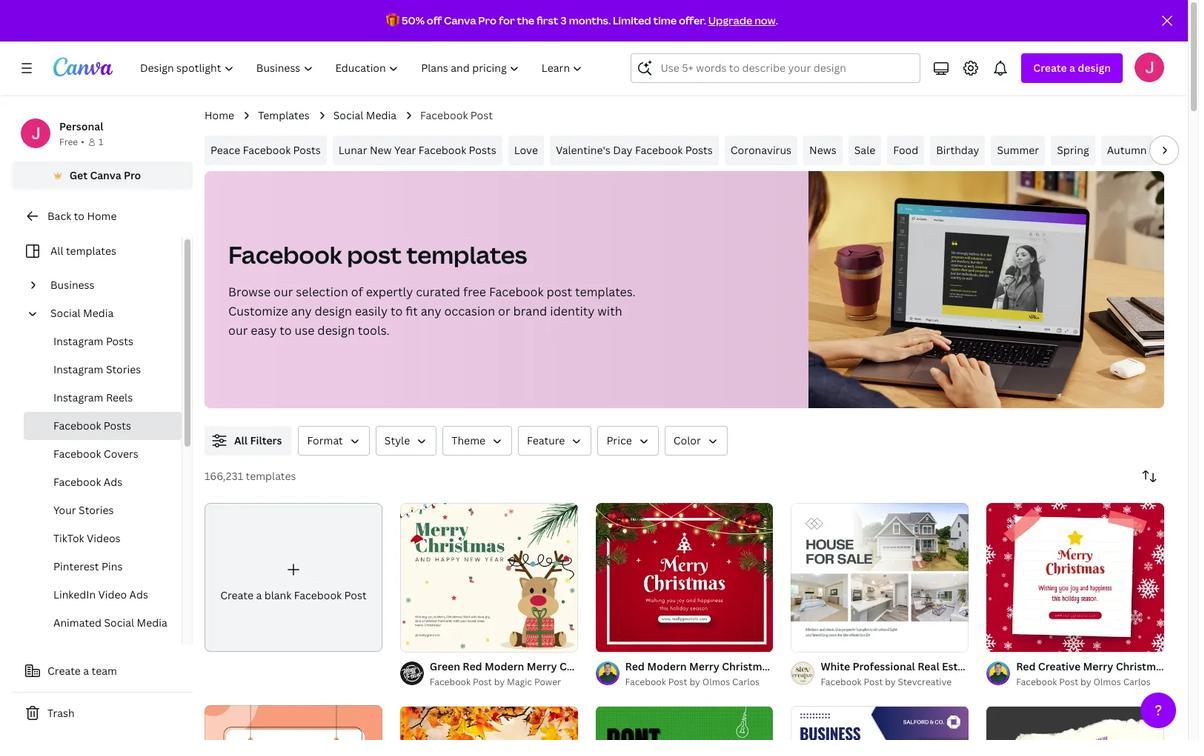 Task type: describe. For each thing, give the bounding box(es) containing it.
get canva pro
[[69, 168, 141, 182]]

a for design
[[1070, 61, 1076, 75]]

instagram posts link
[[24, 328, 182, 356]]

lunar new year facebook posts link
[[333, 136, 503, 165]]

canva inside button
[[90, 168, 121, 182]]

pinterest pins
[[53, 560, 123, 574]]

create for create a blank facebook post
[[220, 588, 254, 603]]

facebook ads link
[[24, 469, 182, 497]]

power
[[535, 677, 561, 689]]

reels
[[106, 391, 133, 405]]

valentine's
[[556, 143, 611, 157]]

posts down reels
[[104, 419, 131, 433]]

all filters button
[[205, 426, 293, 456]]

with
[[598, 303, 623, 320]]

feature
[[527, 434, 565, 448]]

for
[[499, 13, 515, 27]]

instagram stories
[[53, 363, 141, 377]]

christmas for red creative merry christmas faceb
[[1117, 660, 1168, 674]]

create a blank facebook post link
[[205, 504, 382, 653]]

selection
[[296, 284, 348, 300]]

free
[[463, 284, 486, 300]]

coronavirus
[[731, 143, 792, 157]]

upgrade now button
[[709, 13, 776, 27]]

posts down 'templates' 'link'
[[293, 143, 321, 157]]

news
[[810, 143, 837, 157]]

1
[[99, 136, 103, 148]]

year
[[395, 143, 416, 157]]

get canva pro button
[[12, 162, 193, 190]]

green red modern merry christmas facebook post image
[[400, 504, 578, 653]]

peace facebook posts
[[211, 143, 321, 157]]

red for red creative merry christmas faceb
[[1017, 660, 1036, 674]]

free
[[59, 136, 78, 148]]

style
[[385, 434, 410, 448]]

modern inside red modern merry christmas facebook post facebook post by olmos carlos
[[648, 660, 687, 674]]

facebook covers
[[53, 447, 139, 461]]

create a blank facebook post
[[220, 588, 367, 603]]

videos
[[87, 532, 121, 546]]

summer
[[998, 143, 1040, 157]]

covers
[[104, 447, 139, 461]]

sale link
[[849, 136, 882, 165]]

pinterest pins link
[[24, 553, 182, 581]]

limited
[[613, 13, 652, 27]]

1 horizontal spatial home
[[205, 108, 234, 122]]

Search search field
[[661, 54, 912, 82]]

format
[[307, 434, 343, 448]]

professional
[[853, 660, 916, 674]]

•
[[81, 136, 84, 148]]

curated
[[416, 284, 461, 300]]

templates link
[[258, 108, 310, 124]]

months.
[[569, 13, 611, 27]]

facebook post by stevcreative link
[[821, 676, 969, 691]]

instagram reels link
[[24, 384, 182, 412]]

by inside the white professional real estate facebook post facebook post by stevcreative
[[886, 677, 896, 689]]

birthday link
[[931, 136, 986, 165]]

customize
[[228, 303, 288, 320]]

lunar
[[339, 143, 367, 157]]

modern we're closed announcement free facebook post image
[[205, 706, 382, 741]]

1 any from the left
[[291, 303, 312, 320]]

christmas for red modern merry christmas facebook post
[[722, 660, 774, 674]]

brand
[[514, 303, 548, 320]]

0 vertical spatial post
[[347, 239, 402, 271]]

white
[[821, 660, 851, 674]]

all filters
[[234, 434, 282, 448]]

post inside 'link'
[[344, 588, 367, 603]]

media for top social media link
[[366, 108, 397, 122]]

social for top social media link
[[333, 108, 364, 122]]

new
[[370, 143, 392, 157]]

facebook post by magic power link
[[430, 676, 578, 691]]

linkedin
[[53, 588, 96, 602]]

facebook inside browse our selection of expertly curated free facebook post templates. customize any design easily to fit any occasion or brand identity with our easy to use design tools.
[[489, 284, 544, 300]]

all for all filters
[[234, 434, 248, 448]]

red modern merry christmas facebook post image
[[596, 504, 774, 653]]

2 vertical spatial design
[[318, 323, 355, 339]]

blank
[[265, 588, 292, 603]]

white professional real estate facebook post facebook post by stevcreative
[[821, 660, 1050, 689]]

carlos inside red creative merry christmas faceb facebook post by olmos carlos
[[1124, 677, 1151, 689]]

filters
[[250, 434, 282, 448]]

create a design
[[1034, 61, 1112, 75]]

stevcreative
[[898, 677, 952, 689]]

0 vertical spatial pro
[[479, 13, 497, 27]]

media for bottom social media link
[[83, 306, 114, 320]]

posts down facebook post
[[469, 143, 497, 157]]

off
[[427, 13, 442, 27]]

animated social media
[[53, 616, 167, 630]]

green and black quote facebook post image
[[596, 707, 774, 741]]

templates.
[[575, 284, 636, 300]]

color button
[[665, 426, 728, 456]]

valentine's day facebook posts link
[[550, 136, 719, 165]]

your stories link
[[24, 497, 182, 525]]

tools.
[[358, 323, 390, 339]]

red creative merry christmas faceb link
[[1017, 660, 1200, 676]]

red inside green red modern merry christmas facebook post facebook post by magic power
[[463, 660, 482, 674]]

merry for red modern merry christmas facebook post
[[690, 660, 720, 674]]

🎁
[[386, 13, 400, 27]]

upgrade
[[709, 13, 753, 27]]

green red modern merry christmas facebook post facebook post by magic power
[[430, 660, 687, 689]]

easily
[[355, 303, 388, 320]]

posts left coronavirus on the top
[[686, 143, 713, 157]]

create a team
[[47, 664, 117, 679]]

theme
[[452, 434, 486, 448]]

create for create a design
[[1034, 61, 1068, 75]]

social for bottom social media link
[[50, 306, 81, 320]]

1 horizontal spatial our
[[274, 284, 293, 300]]

166,231 templates
[[205, 469, 296, 484]]

by inside red modern merry christmas facebook post facebook post by olmos carlos
[[690, 677, 701, 689]]

instagram stories link
[[24, 356, 182, 384]]

social media for bottom social media link
[[50, 306, 114, 320]]

price
[[607, 434, 632, 448]]

pinterest
[[53, 560, 99, 574]]

stories for instagram stories
[[106, 363, 141, 377]]

use
[[295, 323, 315, 339]]

style button
[[376, 426, 437, 456]]

your stories
[[53, 504, 114, 518]]

business
[[50, 278, 95, 292]]

fit
[[406, 303, 418, 320]]

winter
[[1165, 143, 1199, 157]]

facebook post by olmos carlos link for modern
[[626, 676, 774, 691]]

magic
[[507, 677, 532, 689]]

blue and purple modern business services facebook post image
[[792, 707, 969, 741]]



Task type: vqa. For each thing, say whether or not it's contained in the screenshot.
are
no



Task type: locate. For each thing, give the bounding box(es) containing it.
social inside animated social media link
[[104, 616, 134, 630]]

social down business
[[50, 306, 81, 320]]

ads
[[104, 475, 123, 489], [129, 588, 148, 602]]

50%
[[402, 13, 425, 27]]

social up 'lunar'
[[333, 108, 364, 122]]

2 horizontal spatial media
[[366, 108, 397, 122]]

team
[[92, 664, 117, 679]]

social down video
[[104, 616, 134, 630]]

0 horizontal spatial social
[[50, 306, 81, 320]]

olmos inside red modern merry christmas facebook post facebook post by olmos carlos
[[703, 677, 731, 689]]

to right back
[[74, 209, 85, 223]]

theme button
[[443, 426, 512, 456]]

0 horizontal spatial carlos
[[733, 677, 760, 689]]

modern
[[485, 660, 525, 674], [648, 660, 687, 674]]

to left use on the left
[[280, 323, 292, 339]]

create a team button
[[12, 657, 193, 687]]

1 instagram from the top
[[53, 334, 103, 349]]

winter link
[[1159, 136, 1200, 165]]

1 horizontal spatial post
[[547, 284, 573, 300]]

0 vertical spatial design
[[1078, 61, 1112, 75]]

2 vertical spatial media
[[137, 616, 167, 630]]

facebook post by olmos carlos link down creative
[[1017, 676, 1165, 691]]

0 horizontal spatial our
[[228, 323, 248, 339]]

1 vertical spatial social media
[[50, 306, 114, 320]]

christmas
[[560, 660, 611, 674], [722, 660, 774, 674], [1117, 660, 1168, 674]]

real
[[918, 660, 940, 674]]

facebook inside red creative merry christmas faceb facebook post by olmos carlos
[[1017, 677, 1058, 689]]

social media for top social media link
[[333, 108, 397, 122]]

1 vertical spatial social
[[50, 306, 81, 320]]

facebook inside 'link'
[[294, 588, 342, 603]]

instagram up instagram reels
[[53, 363, 103, 377]]

2 by from the left
[[690, 677, 701, 689]]

a inside create a blank facebook post element
[[256, 588, 262, 603]]

1 horizontal spatial modern
[[648, 660, 687, 674]]

0 vertical spatial our
[[274, 284, 293, 300]]

1 vertical spatial stories
[[79, 504, 114, 518]]

2 olmos from the left
[[1094, 677, 1122, 689]]

stories up reels
[[106, 363, 141, 377]]

1 horizontal spatial a
[[256, 588, 262, 603]]

media up new
[[366, 108, 397, 122]]

instagram up instagram stories
[[53, 334, 103, 349]]

templates for 166,231 templates
[[246, 469, 296, 484]]

design down selection
[[315, 303, 352, 320]]

merry for red creative merry christmas faceb
[[1084, 660, 1114, 674]]

browse
[[228, 284, 271, 300]]

lunar new year facebook posts
[[339, 143, 497, 157]]

red creative merry christmas faceb facebook post by olmos carlos
[[1017, 660, 1200, 689]]

2 horizontal spatial social
[[333, 108, 364, 122]]

expertly
[[366, 284, 413, 300]]

carlos inside red modern merry christmas facebook post facebook post by olmos carlos
[[733, 677, 760, 689]]

0 horizontal spatial all
[[50, 244, 63, 258]]

1 horizontal spatial red
[[626, 660, 645, 674]]

home up all templates link
[[87, 209, 117, 223]]

0 vertical spatial social media link
[[333, 108, 397, 124]]

3 merry from the left
[[1084, 660, 1114, 674]]

1 horizontal spatial social media
[[333, 108, 397, 122]]

trash link
[[12, 699, 193, 729]]

2 horizontal spatial create
[[1034, 61, 1068, 75]]

red modern merry christmas facebook post facebook post by olmos carlos
[[626, 660, 849, 689]]

instagram reels
[[53, 391, 133, 405]]

color
[[674, 434, 701, 448]]

facebook post by olmos carlos link up green and black quote facebook post image
[[626, 676, 774, 691]]

0 horizontal spatial merry
[[527, 660, 557, 674]]

0 vertical spatial to
[[74, 209, 85, 223]]

pro left for
[[479, 13, 497, 27]]

back to home link
[[12, 202, 193, 231]]

1 horizontal spatial ads
[[129, 588, 148, 602]]

social media inside social media link
[[50, 306, 114, 320]]

facebook covers link
[[24, 440, 182, 469]]

a inside create a design dropdown button
[[1070, 61, 1076, 75]]

all inside button
[[234, 434, 248, 448]]

0 vertical spatial social media
[[333, 108, 397, 122]]

create inside dropdown button
[[1034, 61, 1068, 75]]

pins
[[102, 560, 123, 574]]

creative
[[1039, 660, 1081, 674]]

2 horizontal spatial red
[[1017, 660, 1036, 674]]

olmos
[[703, 677, 731, 689], [1094, 677, 1122, 689]]

2 red from the left
[[626, 660, 645, 674]]

olmos down red creative merry christmas faceb 'link'
[[1094, 677, 1122, 689]]

social media link up 'lunar'
[[333, 108, 397, 124]]

1 modern from the left
[[485, 660, 525, 674]]

3 by from the left
[[886, 677, 896, 689]]

0 horizontal spatial social media link
[[44, 300, 173, 328]]

by down red creative merry christmas faceb 'link'
[[1081, 677, 1092, 689]]

templates
[[258, 108, 310, 122]]

2 horizontal spatial templates
[[407, 239, 527, 271]]

1 horizontal spatial to
[[280, 323, 292, 339]]

3 instagram from the top
[[53, 391, 103, 405]]

merry inside red creative merry christmas faceb facebook post by olmos carlos
[[1084, 660, 1114, 674]]

0 horizontal spatial facebook post by olmos carlos link
[[626, 676, 774, 691]]

2 carlos from the left
[[1124, 677, 1151, 689]]

post up expertly
[[347, 239, 402, 271]]

a for blank
[[256, 588, 262, 603]]

1 vertical spatial pro
[[124, 168, 141, 182]]

estate
[[943, 660, 974, 674]]

0 horizontal spatial canva
[[90, 168, 121, 182]]

instagram for instagram stories
[[53, 363, 103, 377]]

red creative merry christmas facebook post image
[[987, 504, 1165, 653]]

1 horizontal spatial olmos
[[1094, 677, 1122, 689]]

2 instagram from the top
[[53, 363, 103, 377]]

facebook
[[420, 108, 468, 122], [243, 143, 291, 157], [419, 143, 467, 157], [635, 143, 683, 157], [228, 239, 342, 271], [489, 284, 544, 300], [53, 419, 101, 433], [53, 447, 101, 461], [53, 475, 101, 489], [294, 588, 342, 603], [614, 660, 662, 674], [776, 660, 825, 674], [977, 660, 1025, 674], [430, 677, 471, 689], [626, 677, 667, 689], [821, 677, 862, 689], [1017, 677, 1058, 689]]

2 horizontal spatial christmas
[[1117, 660, 1168, 674]]

2 vertical spatial create
[[47, 664, 81, 679]]

business link
[[44, 271, 173, 300]]

all templates link
[[21, 237, 173, 265]]

0 vertical spatial social
[[333, 108, 364, 122]]

1 horizontal spatial christmas
[[722, 660, 774, 674]]

personal
[[59, 119, 103, 133]]

2 modern from the left
[[648, 660, 687, 674]]

green red modern merry christmas facebook post link
[[430, 660, 687, 676]]

green
[[430, 660, 461, 674]]

christmas inside red modern merry christmas facebook post facebook post by olmos carlos
[[722, 660, 774, 674]]

first
[[537, 13, 559, 27]]

0 horizontal spatial pro
[[124, 168, 141, 182]]

red inside red modern merry christmas facebook post facebook post by olmos carlos
[[626, 660, 645, 674]]

0 horizontal spatial ads
[[104, 475, 123, 489]]

1 horizontal spatial social media link
[[333, 108, 397, 124]]

all for all templates
[[50, 244, 63, 258]]

2 vertical spatial social
[[104, 616, 134, 630]]

to left fit
[[391, 303, 403, 320]]

posts up instagram stories link
[[106, 334, 133, 349]]

food link
[[888, 136, 925, 165]]

1 vertical spatial design
[[315, 303, 352, 320]]

1 vertical spatial canva
[[90, 168, 121, 182]]

0 horizontal spatial modern
[[485, 660, 525, 674]]

1 vertical spatial all
[[234, 434, 248, 448]]

stories
[[106, 363, 141, 377], [79, 504, 114, 518]]

carlos down red creative merry christmas faceb 'link'
[[1124, 677, 1151, 689]]

0 vertical spatial create
[[1034, 61, 1068, 75]]

carlos down red modern merry christmas facebook post link
[[733, 677, 760, 689]]

1 horizontal spatial merry
[[690, 660, 720, 674]]

orange photocentric coming this fall facebook post image
[[400, 707, 578, 741]]

merry right creative
[[1084, 660, 1114, 674]]

of
[[351, 284, 363, 300]]

create a blank facebook post element
[[205, 504, 382, 653]]

white professional real estate facebook post image
[[792, 504, 969, 653]]

valentine's day facebook posts
[[556, 143, 713, 157]]

1 red from the left
[[463, 660, 482, 674]]

media up instagram posts
[[83, 306, 114, 320]]

ads down covers
[[104, 475, 123, 489]]

facebook ads
[[53, 475, 123, 489]]

0 horizontal spatial social media
[[50, 306, 114, 320]]

templates for all templates
[[66, 244, 116, 258]]

red for red modern merry christmas facebook post
[[626, 660, 645, 674]]

canva right 'get'
[[90, 168, 121, 182]]

1 vertical spatial social media link
[[44, 300, 173, 328]]

1 merry from the left
[[527, 660, 557, 674]]

facebook post
[[420, 108, 493, 122]]

1 vertical spatial post
[[547, 284, 573, 300]]

post up identity
[[547, 284, 573, 300]]

any up use on the left
[[291, 303, 312, 320]]

merry up power
[[527, 660, 557, 674]]

social media up 'lunar'
[[333, 108, 397, 122]]

1 horizontal spatial pro
[[479, 13, 497, 27]]

0 horizontal spatial post
[[347, 239, 402, 271]]

browse our selection of expertly curated free facebook post templates. customize any design easily to fit any occasion or brand identity with our easy to use design tools.
[[228, 284, 636, 339]]

olmos inside red creative merry christmas faceb facebook post by olmos carlos
[[1094, 677, 1122, 689]]

top level navigation element
[[131, 53, 596, 83]]

by down professional
[[886, 677, 896, 689]]

post inside red creative merry christmas faceb facebook post by olmos carlos
[[1060, 677, 1079, 689]]

ads right video
[[129, 588, 148, 602]]

0 vertical spatial canva
[[444, 13, 476, 27]]

0 vertical spatial a
[[1070, 61, 1076, 75]]

free •
[[59, 136, 84, 148]]

instagram for instagram posts
[[53, 334, 103, 349]]

2 horizontal spatial a
[[1070, 61, 1076, 75]]

social media link up instagram posts
[[44, 300, 173, 328]]

3 christmas from the left
[[1117, 660, 1168, 674]]

tiktok videos link
[[24, 525, 182, 553]]

0 horizontal spatial olmos
[[703, 677, 731, 689]]

1 facebook post by olmos carlos link from the left
[[626, 676, 774, 691]]

linkedin video ads
[[53, 588, 148, 602]]

1 vertical spatial instagram
[[53, 363, 103, 377]]

a for team
[[83, 664, 89, 679]]

templates down back to home
[[66, 244, 116, 258]]

design
[[1078, 61, 1112, 75], [315, 303, 352, 320], [318, 323, 355, 339]]

offer.
[[679, 13, 707, 27]]

all down back
[[50, 244, 63, 258]]

to
[[74, 209, 85, 223], [391, 303, 403, 320], [280, 323, 292, 339]]

video
[[98, 588, 127, 602]]

food
[[894, 143, 919, 157]]

2 vertical spatial to
[[280, 323, 292, 339]]

pro up back to home link
[[124, 168, 141, 182]]

our up customize
[[274, 284, 293, 300]]

identity
[[550, 303, 595, 320]]

0 vertical spatial all
[[50, 244, 63, 258]]

1 horizontal spatial facebook post by olmos carlos link
[[1017, 676, 1165, 691]]

1 horizontal spatial any
[[421, 303, 442, 320]]

home up peace
[[205, 108, 234, 122]]

stories for your stories
[[79, 504, 114, 518]]

pro
[[479, 13, 497, 27], [124, 168, 141, 182]]

3 red from the left
[[1017, 660, 1036, 674]]

1 christmas from the left
[[560, 660, 611, 674]]

social
[[333, 108, 364, 122], [50, 306, 81, 320], [104, 616, 134, 630]]

our left easy in the top left of the page
[[228, 323, 248, 339]]

0 vertical spatial ads
[[104, 475, 123, 489]]

instagram
[[53, 334, 103, 349], [53, 363, 103, 377], [53, 391, 103, 405]]

modern up facebook post by magic power link
[[485, 660, 525, 674]]

0 vertical spatial stories
[[106, 363, 141, 377]]

templates up free
[[407, 239, 527, 271]]

0 horizontal spatial templates
[[66, 244, 116, 258]]

2 horizontal spatial to
[[391, 303, 403, 320]]

1 vertical spatial media
[[83, 306, 114, 320]]

a inside "create a team" button
[[83, 664, 89, 679]]

merry up green and black quote facebook post image
[[690, 660, 720, 674]]

olmos down red modern merry christmas facebook post link
[[703, 677, 731, 689]]

2 facebook post by olmos carlos link from the left
[[1017, 676, 1165, 691]]

1 horizontal spatial carlos
[[1124, 677, 1151, 689]]

templates
[[407, 239, 527, 271], [66, 244, 116, 258], [246, 469, 296, 484]]

1 vertical spatial ads
[[129, 588, 148, 602]]

red inside red creative merry christmas faceb facebook post by olmos carlos
[[1017, 660, 1036, 674]]

templates down filters
[[246, 469, 296, 484]]

modern up green and black quote facebook post image
[[648, 660, 687, 674]]

red modern merry christmas facebook post link
[[626, 660, 849, 676]]

1 horizontal spatial all
[[234, 434, 248, 448]]

1 by from the left
[[494, 677, 505, 689]]

any
[[291, 303, 312, 320], [421, 303, 442, 320]]

1 vertical spatial our
[[228, 323, 248, 339]]

0 vertical spatial instagram
[[53, 334, 103, 349]]

pro inside button
[[124, 168, 141, 182]]

social media down business
[[50, 306, 114, 320]]

christmas inside green red modern merry christmas facebook post facebook post by magic power
[[560, 660, 611, 674]]

0 horizontal spatial create
[[47, 664, 81, 679]]

home
[[205, 108, 234, 122], [87, 209, 117, 223]]

peace facebook posts link
[[205, 136, 327, 165]]

2 vertical spatial a
[[83, 664, 89, 679]]

post inside browse our selection of expertly curated free facebook post templates. customize any design easily to fit any occasion or brand identity with our easy to use design tools.
[[547, 284, 573, 300]]

1 horizontal spatial social
[[104, 616, 134, 630]]

0 horizontal spatial red
[[463, 660, 482, 674]]

2 any from the left
[[421, 303, 442, 320]]

1 carlos from the left
[[733, 677, 760, 689]]

canva right off
[[444, 13, 476, 27]]

stories down facebook ads link on the bottom of the page
[[79, 504, 114, 518]]

1 horizontal spatial create
[[220, 588, 254, 603]]

0 vertical spatial media
[[366, 108, 397, 122]]

media down linkedin video ads link
[[137, 616, 167, 630]]

2 horizontal spatial merry
[[1084, 660, 1114, 674]]

facebook post by olmos carlos link for creative
[[1017, 676, 1165, 691]]

1 vertical spatial to
[[391, 303, 403, 320]]

0 horizontal spatial any
[[291, 303, 312, 320]]

now
[[755, 13, 776, 27]]

love link
[[508, 136, 544, 165]]

merry inside green red modern merry christmas facebook post facebook post by magic power
[[527, 660, 557, 674]]

create for create a team
[[47, 664, 81, 679]]

get
[[69, 168, 88, 182]]

james peterson image
[[1135, 53, 1165, 82]]

create inside 'link'
[[220, 588, 254, 603]]

autumn
[[1108, 143, 1148, 157]]

all left filters
[[234, 434, 248, 448]]

1 horizontal spatial media
[[137, 616, 167, 630]]

modern inside green red modern merry christmas facebook post facebook post by magic power
[[485, 660, 525, 674]]

1 horizontal spatial canva
[[444, 13, 476, 27]]

2 vertical spatial instagram
[[53, 391, 103, 405]]

occasion
[[445, 303, 495, 320]]

any right fit
[[421, 303, 442, 320]]

1 vertical spatial home
[[87, 209, 117, 223]]

create a design button
[[1022, 53, 1123, 83]]

merry
[[527, 660, 557, 674], [690, 660, 720, 674], [1084, 660, 1114, 674]]

autumn link
[[1102, 136, 1154, 165]]

2 merry from the left
[[690, 660, 720, 674]]

create inside button
[[47, 664, 81, 679]]

0 horizontal spatial home
[[87, 209, 117, 223]]

black yellow coming soon facebook post image
[[987, 707, 1165, 741]]

all templates
[[50, 244, 116, 258]]

0 horizontal spatial to
[[74, 209, 85, 223]]

design right use on the left
[[318, 323, 355, 339]]

1 horizontal spatial templates
[[246, 469, 296, 484]]

tiktok videos
[[53, 532, 121, 546]]

None search field
[[631, 53, 921, 83]]

news link
[[804, 136, 843, 165]]

Sort by button
[[1135, 462, 1165, 492]]

0 vertical spatial home
[[205, 108, 234, 122]]

christmas inside red creative merry christmas faceb facebook post by olmos carlos
[[1117, 660, 1168, 674]]

1 vertical spatial a
[[256, 588, 262, 603]]

0 horizontal spatial media
[[83, 306, 114, 320]]

by inside red creative merry christmas faceb facebook post by olmos carlos
[[1081, 677, 1092, 689]]

back to home
[[47, 209, 117, 223]]

by left "magic"
[[494, 677, 505, 689]]

design left james peterson icon
[[1078, 61, 1112, 75]]

1 olmos from the left
[[703, 677, 731, 689]]

2 christmas from the left
[[722, 660, 774, 674]]

0 horizontal spatial a
[[83, 664, 89, 679]]

or
[[498, 303, 511, 320]]

merry inside red modern merry christmas facebook post facebook post by olmos carlos
[[690, 660, 720, 674]]

design inside dropdown button
[[1078, 61, 1112, 75]]

by up green and black quote facebook post image
[[690, 677, 701, 689]]

instagram up facebook posts
[[53, 391, 103, 405]]

your
[[53, 504, 76, 518]]

by inside green red modern merry christmas facebook post facebook post by magic power
[[494, 677, 505, 689]]

1 vertical spatial create
[[220, 588, 254, 603]]

0 horizontal spatial christmas
[[560, 660, 611, 674]]

4 by from the left
[[1081, 677, 1092, 689]]

instagram for instagram reels
[[53, 391, 103, 405]]

trash
[[47, 707, 75, 721]]

animated
[[53, 616, 102, 630]]



